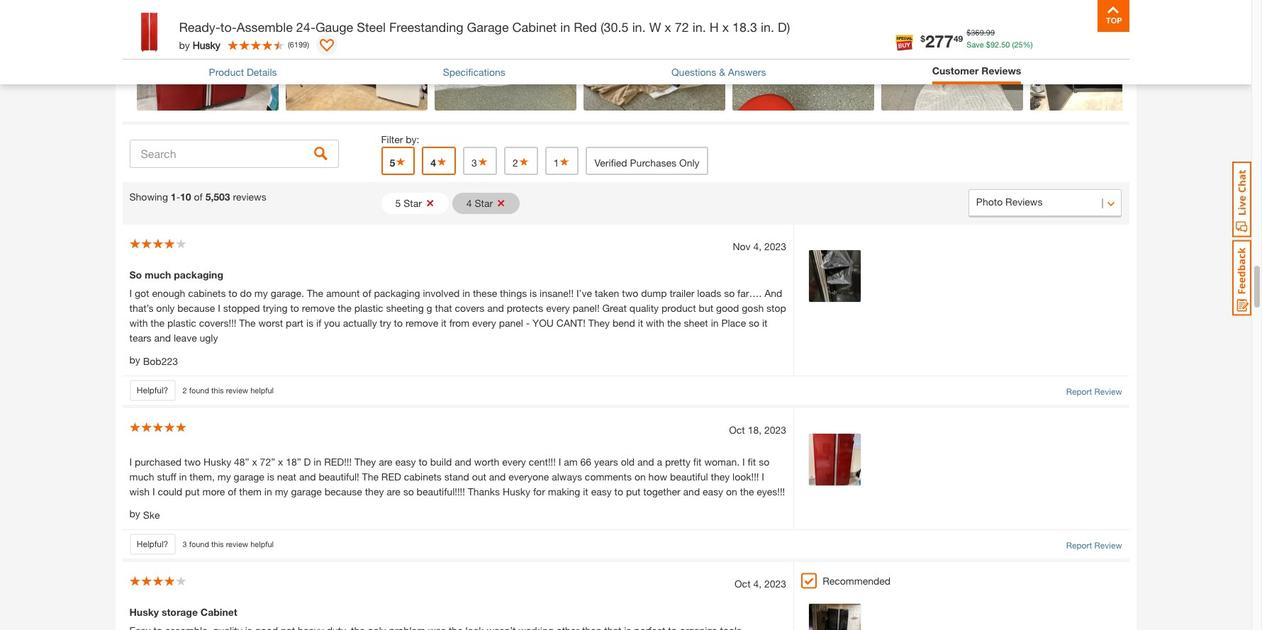 Task type: describe. For each thing, give the bounding box(es) containing it.
husky storage cabinet
[[129, 606, 237, 618]]

steel
[[357, 19, 386, 35]]

found for bob223
[[189, 386, 209, 395]]

worth
[[474, 456, 499, 468]]

star for 4 star
[[475, 197, 493, 209]]

5 star
[[395, 197, 422, 209]]

4 star
[[467, 197, 493, 209]]

helpful? for ske
[[137, 539, 168, 550]]

bob223 button
[[143, 354, 178, 369]]

2 horizontal spatial $
[[986, 39, 991, 49]]

oct for oct 18, 2023
[[729, 424, 745, 436]]

helpful for by bob223
[[251, 386, 274, 395]]

2 for 2
[[513, 157, 518, 169]]

look!!!
[[733, 471, 759, 483]]

verified purchases only
[[595, 157, 700, 169]]

by:
[[406, 134, 419, 146]]

i left am
[[559, 456, 561, 468]]

x right h
[[722, 19, 729, 35]]

helpful for by ske
[[251, 540, 274, 549]]

red!!!
[[324, 456, 352, 468]]

reviews
[[982, 65, 1022, 77]]

filter by:
[[381, 134, 419, 146]]

beautiful!
[[319, 471, 359, 483]]

everyone
[[509, 471, 549, 483]]

live chat image
[[1233, 162, 1252, 238]]

the inside i purchased two husky 48" x 72" x 18" d in red!!! they are easy to build and worth every cent!!! i am 66 years old and a pretty fit woman.  i fit so much stuff in them, my garage is neat and beautiful! the red cabinets stand out and everyone always comments on how beautiful they look!!! i wish i could put more of them in my garage because they are so beautiful!!!!  thanks husky for making it easy to put together and easy on the eyes!!!
[[362, 471, 379, 483]]

and
[[765, 287, 783, 300]]

leave
[[174, 332, 197, 344]]

0 horizontal spatial they
[[365, 486, 384, 498]]

of inside so much packaging i got enough cabinets to do my garage. the amount of packaging involved in these things is insane!! i've taken two dump trailer loads so far…. and that's only because i stopped trying to remove the plastic sheeting g that covers and protects every panel! great quality product but good gosh stop with the plastic covers!!! the worst part is if you actually try to remove it from every panel - you cant! they bend it with the sheet in place so it tears and leave ugly
[[363, 287, 371, 300]]

0 vertical spatial are
[[379, 456, 393, 468]]

x left 18"
[[278, 456, 283, 468]]

1 vertical spatial are
[[387, 486, 401, 498]]

w
[[649, 19, 661, 35]]

so down gosh
[[749, 317, 760, 329]]

1 horizontal spatial cabinet
[[512, 19, 557, 35]]

so
[[129, 269, 142, 281]]

they inside i purchased two husky 48" x 72" x 18" d in red!!! they are easy to build and worth every cent!!! i am 66 years old and a pretty fit woman.  i fit so much stuff in them, my garage is neat and beautiful! the red cabinets stand out and everyone always comments on how beautiful they look!!! i wish i could put more of them in my garage because they are so beautiful!!!!  thanks husky for making it easy to put together and easy on the eyes!!!
[[355, 456, 376, 468]]

by husky
[[179, 39, 220, 51]]

stuff
[[157, 471, 176, 483]]

2 for 2 found this review helpful
[[183, 386, 187, 395]]

these
[[473, 287, 497, 300]]

3 found this review helpful
[[183, 540, 274, 549]]

2 with from the left
[[646, 317, 665, 329]]

2 in. from the left
[[693, 19, 706, 35]]

more
[[202, 486, 225, 498]]

this for bob223
[[211, 386, 224, 395]]

( inside $ 369 . 99 save $ 92 . 50 ( 25 %)
[[1012, 39, 1014, 49]]

to up part
[[290, 302, 299, 314]]

i up covers!!!
[[218, 302, 220, 314]]

ready-
[[179, 19, 220, 35]]

$ 277 49
[[921, 31, 963, 51]]

10
[[180, 191, 191, 203]]

and down beautiful
[[683, 486, 700, 498]]

5 button
[[381, 147, 415, 175]]

husky down the ready-
[[193, 39, 220, 51]]

how
[[649, 471, 667, 483]]

much inside so much packaging i got enough cabinets to do my garage. the amount of packaging involved in these things is insane!! i've taken two dump trailer loads so far…. and that's only because i stopped trying to remove the plastic sheeting g that covers and protects every panel! great quality product but good gosh stop with the plastic covers!!! the worst part is if you actually try to remove it from every panel - you cant! they bend it with the sheet in place so it tears and leave ugly
[[145, 269, 171, 281]]

so up look!!!
[[759, 456, 770, 468]]

showing 1 - 10 of 5,503 reviews
[[129, 191, 266, 203]]

so left beautiful!!!!
[[403, 486, 414, 498]]

red
[[381, 471, 401, 483]]

filter
[[381, 134, 403, 146]]

customer reviews
[[932, 65, 1022, 77]]

stand
[[445, 471, 469, 483]]

amount
[[326, 287, 360, 300]]

5 star button
[[381, 193, 449, 214]]

two inside so much packaging i got enough cabinets to do my garage. the amount of packaging involved in these things is insane!! i've taken two dump trailer loads so far…. and that's only because i stopped trying to remove the plastic sheeting g that covers and protects every panel! great quality product but good gosh stop with the plastic covers!!! the worst part is if you actually try to remove it from every panel - you cant! they bend it with the sheet in place so it tears and leave ugly
[[622, 287, 639, 300]]

it down that
[[441, 317, 447, 329]]

)
[[307, 40, 309, 49]]

4, for nov
[[754, 241, 762, 253]]

6199
[[290, 40, 307, 49]]

66
[[581, 456, 592, 468]]

much inside i purchased two husky 48" x 72" x 18" d in red!!! they are easy to build and worth every cent!!! i am 66 years old and a pretty fit woman.  i fit so much stuff in them, my garage is neat and beautiful! the red cabinets stand out and everyone always comments on how beautiful they look!!! i wish i could put more of them in my garage because they are so beautiful!!!!  thanks husky for making it easy to put together and easy on the eyes!!!
[[129, 471, 154, 483]]

1 fit from the left
[[693, 456, 702, 468]]

&
[[719, 66, 726, 78]]

husky left 'storage'
[[129, 606, 159, 618]]

0 vertical spatial they
[[711, 471, 730, 483]]

report review for i purchased two husky 48" x 72" x 18" d in red!!! they are easy to build and worth every cent!!! i am 66 years old and a pretty fit woman.  i fit so much stuff in them, my garage is neat and beautiful! the red cabinets stand out and everyone always comments on how beautiful they look!!! i wish i could put more of them in my garage because they are so beautiful!!!!  thanks husky for making it easy to put together and easy on the eyes!!!
[[1067, 540, 1122, 551]]

in right them
[[264, 486, 272, 498]]

0 vertical spatial on
[[635, 471, 646, 483]]

and right tears
[[154, 332, 171, 344]]

ugly
[[200, 332, 218, 344]]

4 for 4
[[431, 157, 436, 169]]

3 for 3 found this review helpful
[[183, 540, 187, 549]]

by for by husky
[[179, 39, 190, 51]]

pretty
[[665, 456, 691, 468]]

review for bob223
[[226, 386, 248, 395]]

questions & answers
[[672, 66, 766, 78]]

0 horizontal spatial every
[[472, 317, 496, 329]]

neat
[[277, 471, 296, 483]]

thanks
[[468, 486, 500, 498]]

far….
[[738, 287, 762, 300]]

5 for 5
[[390, 157, 395, 169]]

to-
[[220, 19, 237, 35]]

2 ( from the left
[[288, 40, 290, 49]]

great
[[602, 302, 627, 314]]

panel
[[499, 317, 523, 329]]

d
[[304, 456, 311, 468]]

i up eyes!!!
[[762, 471, 765, 483]]

0 horizontal spatial .
[[984, 28, 986, 37]]

i purchased two husky 48" x 72" x 18" d in red!!! they are easy to build and worth every cent!!! i am 66 years old and a pretty fit woman.  i fit so much stuff in them, my garage is neat and beautiful! the red cabinets stand out and everyone always comments on how beautiful they look!!! i wish i could put more of them in my garage because they are so beautiful!!!!  thanks husky for making it easy to put together and easy on the eyes!!!
[[129, 456, 785, 498]]

2 vertical spatial my
[[275, 486, 288, 498]]

1 horizontal spatial packaging
[[374, 287, 420, 300]]

1 horizontal spatial easy
[[591, 486, 612, 498]]

to left build at the bottom of the page
[[419, 456, 428, 468]]

star symbol image for 5
[[395, 157, 407, 167]]

sheeting
[[386, 302, 424, 314]]

my inside so much packaging i got enough cabinets to do my garage. the amount of packaging involved in these things is insane!! i've taken two dump trailer loads so far…. and that's only because i stopped trying to remove the plastic sheeting g that covers and protects every panel! great quality product but good gosh stop with the plastic covers!!! the worst part is if you actually try to remove it from every panel - you cant! they bend it with the sheet in place so it tears and leave ugly
[[255, 287, 268, 300]]

top button
[[1098, 0, 1129, 32]]

it inside i purchased two husky 48" x 72" x 18" d in red!!! they are easy to build and worth every cent!!! i am 66 years old and a pretty fit woman.  i fit so much stuff in them, my garage is neat and beautiful! the red cabinets stand out and everyone always comments on how beautiful they look!!! i wish i could put more of them in my garage because they are so beautiful!!!!  thanks husky for making it easy to put together and easy on the eyes!!!
[[583, 486, 589, 498]]

report review button for i got enough cabinets to do my garage. the amount of packaging involved in these things is insane!! i've taken two dump trailer loads so far…. and that's only because i stopped trying to remove the plastic sheeting g that covers and protects every panel! great quality product but good gosh stop with the plastic covers!!! the worst part is if you actually try to remove it from every panel - you cant! they bend it with the sheet in place so it tears and leave ugly
[[1067, 386, 1122, 399]]

always
[[552, 471, 582, 483]]

$ for 277
[[921, 33, 925, 44]]

enough
[[152, 287, 185, 300]]

got
[[135, 287, 149, 300]]

that's
[[129, 302, 154, 314]]

0 vertical spatial remove
[[302, 302, 335, 314]]

ske button
[[143, 508, 160, 523]]

(30.5
[[601, 19, 629, 35]]

in down 'but'
[[711, 317, 719, 329]]

this for ske
[[211, 540, 224, 549]]

cant!
[[557, 317, 586, 329]]

i up look!!!
[[743, 456, 745, 468]]

1 vertical spatial plastic
[[167, 317, 196, 329]]

0 horizontal spatial -
[[176, 191, 180, 203]]

3 button
[[463, 147, 497, 175]]

but
[[699, 302, 714, 314]]

and up stand
[[455, 456, 472, 468]]

panel!
[[573, 302, 600, 314]]

star symbol image for 2
[[518, 157, 530, 167]]

18.3
[[733, 19, 757, 35]]

to left do
[[229, 287, 237, 300]]

0 horizontal spatial cabinet
[[201, 606, 237, 618]]

i right "wish"
[[152, 486, 155, 498]]

h
[[710, 19, 719, 35]]

72"
[[260, 456, 275, 468]]

nov 4, 2023
[[733, 241, 787, 253]]

1 vertical spatial on
[[726, 486, 737, 498]]

product details
[[209, 66, 277, 78]]

1 vertical spatial garage
[[291, 486, 322, 498]]

1 vertical spatial is
[[306, 317, 313, 329]]

good
[[716, 302, 739, 314]]

do
[[240, 287, 252, 300]]

18"
[[286, 456, 301, 468]]

$ for 369
[[967, 28, 971, 37]]

50
[[1002, 39, 1010, 49]]

2 found this review helpful
[[183, 386, 274, 395]]

product
[[662, 302, 696, 314]]

save
[[967, 39, 984, 49]]

by for by bob223
[[129, 354, 140, 366]]

it down quality
[[638, 317, 643, 329]]

x left 72"
[[252, 456, 257, 468]]

1 horizontal spatial the
[[307, 287, 323, 300]]

to right try
[[394, 317, 403, 329]]

1 horizontal spatial remove
[[406, 317, 439, 329]]

recommended
[[823, 575, 891, 587]]



Task type: locate. For each thing, give the bounding box(es) containing it.
0 horizontal spatial fit
[[693, 456, 702, 468]]

in right stuff
[[179, 471, 187, 483]]

1 helpful? button from the top
[[129, 380, 176, 402]]

1 vertical spatial helpful
[[251, 540, 274, 549]]

and
[[487, 302, 504, 314], [154, 332, 171, 344], [455, 456, 472, 468], [638, 456, 654, 468], [299, 471, 316, 483], [489, 471, 506, 483], [683, 486, 700, 498]]

they inside so much packaging i got enough cabinets to do my garage. the amount of packaging involved in these things is insane!! i've taken two dump trailer loads so far…. and that's only because i stopped trying to remove the plastic sheeting g that covers and protects every panel! great quality product but good gosh stop with the plastic covers!!! the worst part is if you actually try to remove it from every panel - you cant! they bend it with the sheet in place so it tears and leave ugly
[[588, 317, 610, 329]]

questions
[[672, 66, 716, 78]]

in up covers
[[463, 287, 470, 300]]

showing
[[129, 191, 168, 203]]

0 vertical spatial of
[[194, 191, 203, 203]]

remove
[[302, 302, 335, 314], [406, 317, 439, 329]]

0 horizontal spatial the
[[239, 317, 256, 329]]

packaging up enough
[[174, 269, 223, 281]]

is inside i purchased two husky 48" x 72" x 18" d in red!!! they are easy to build and worth every cent!!! i am 66 years old and a pretty fit woman.  i fit so much stuff in them, my garage is neat and beautiful! the red cabinets stand out and everyone always comments on how beautiful they look!!! i wish i could put more of them in my garage because they are so beautiful!!!!  thanks husky for making it easy to put together and easy on the eyes!!!
[[267, 471, 274, 483]]

put left together
[[626, 486, 641, 498]]

customer
[[932, 65, 979, 77]]

2 put from the left
[[626, 486, 641, 498]]

by ske
[[129, 508, 160, 521]]

review for i got enough cabinets to do my garage. the amount of packaging involved in these things is insane!! i've taken two dump trailer loads so far…. and that's only because i stopped trying to remove the plastic sheeting g that covers and protects every panel! great quality product but good gosh stop with the plastic covers!!! the worst part is if you actually try to remove it from every panel - you cant! they bend it with the sheet in place so it tears and leave ugly
[[1095, 387, 1122, 397]]

are down red
[[387, 486, 401, 498]]

my up more
[[218, 471, 231, 483]]

in left red on the left top of the page
[[560, 19, 570, 35]]

review for i purchased two husky 48" x 72" x 18" d in red!!! they are easy to build and worth every cent!!! i am 66 years old and a pretty fit woman.  i fit so much stuff in them, my garage is neat and beautiful! the red cabinets stand out and everyone always comments on how beautiful they look!!! i wish i could put more of them in my garage because they are so beautiful!!!!  thanks husky for making it easy to put together and easy on the eyes!!!
[[1095, 540, 1122, 551]]

report for i got enough cabinets to do my garage. the amount of packaging involved in these things is insane!! i've taken two dump trailer loads so far…. and that's only because i stopped trying to remove the plastic sheeting g that covers and protects every panel! great quality product but good gosh stop with the plastic covers!!! the worst part is if you actually try to remove it from every panel - you cant! they bend it with the sheet in place so it tears and leave ugly
[[1067, 387, 1092, 397]]

the left red
[[362, 471, 379, 483]]

1 star from the left
[[404, 197, 422, 209]]

0 horizontal spatial remove
[[302, 302, 335, 314]]

3 in. from the left
[[761, 19, 775, 35]]

0 vertical spatial helpful
[[251, 386, 274, 395]]

it
[[441, 317, 447, 329], [638, 317, 643, 329], [762, 317, 768, 329], [583, 486, 589, 498]]

0 horizontal spatial with
[[129, 317, 148, 329]]

$ left 49
[[921, 33, 925, 44]]

storage
[[162, 606, 198, 618]]

0 vertical spatial report review button
[[1067, 386, 1122, 399]]

0 horizontal spatial star
[[404, 197, 422, 209]]

1 horizontal spatial every
[[502, 456, 526, 468]]

they down panel!
[[588, 317, 610, 329]]

helpful? button down by bob223 at the bottom left
[[129, 380, 176, 402]]

try
[[380, 317, 391, 329]]

the right the garage. at the left of the page
[[307, 287, 323, 300]]

two up "them,"
[[184, 456, 201, 468]]

star down 5 button
[[404, 197, 422, 209]]

of left them
[[228, 486, 236, 498]]

2 horizontal spatial in.
[[761, 19, 775, 35]]

48"
[[234, 456, 249, 468]]

the down only
[[151, 317, 165, 329]]

so much packaging i got enough cabinets to do my garage. the amount of packaging involved in these things is insane!! i've taken two dump trailer loads so far…. and that's only because i stopped trying to remove the plastic sheeting g that covers and protects every panel! great quality product but good gosh stop with the plastic covers!!! the worst part is if you actually try to remove it from every panel - you cant! they bend it with the sheet in place so it tears and leave ugly
[[129, 269, 786, 344]]

review
[[226, 386, 248, 395], [226, 540, 248, 549]]

cabinet right 'storage'
[[201, 606, 237, 618]]

customer reviews button
[[932, 63, 1022, 81], [932, 63, 1022, 78]]

1 with from the left
[[129, 317, 148, 329]]

1 vertical spatial cabinet
[[201, 606, 237, 618]]

easy up red
[[395, 456, 416, 468]]

2 vertical spatial by
[[129, 508, 140, 520]]

the
[[307, 287, 323, 300], [239, 317, 256, 329], [362, 471, 379, 483]]

bend
[[613, 317, 635, 329]]

1 2023 from the top
[[765, 241, 787, 253]]

report review button for i purchased two husky 48" x 72" x 18" d in red!!! they are easy to build and worth every cent!!! i am 66 years old and a pretty fit woman.  i fit so much stuff in them, my garage is neat and beautiful! the red cabinets stand out and everyone always comments on how beautiful they look!!! i wish i could put more of them in my garage because they are so beautiful!!!!  thanks husky for making it easy to put together and easy on the eyes!!!
[[1067, 540, 1122, 553]]

0 vertical spatial 4,
[[754, 241, 762, 253]]

report review
[[1067, 387, 1122, 397], [1067, 540, 1122, 551]]

by for by ske
[[129, 508, 140, 520]]

my down neat
[[275, 486, 288, 498]]

1 horizontal spatial fit
[[748, 456, 756, 468]]

much up "wish"
[[129, 471, 154, 483]]

garage.
[[271, 287, 304, 300]]

0 horizontal spatial of
[[194, 191, 203, 203]]

star symbol image left 3 button
[[436, 157, 448, 167]]

1 vertical spatial 4
[[467, 197, 472, 209]]

is left if
[[306, 317, 313, 329]]

product
[[209, 66, 244, 78]]

that
[[435, 302, 452, 314]]

the inside i purchased two husky 48" x 72" x 18" d in red!!! they are easy to build and worth every cent!!! i am 66 years old and a pretty fit woman.  i fit so much stuff in them, my garage is neat and beautiful! the red cabinets stand out and everyone always comments on how beautiful they look!!! i wish i could put more of them in my garage because they are so beautiful!!!!  thanks husky for making it easy to put together and easy on the eyes!!!
[[740, 486, 754, 498]]

1 review from the top
[[1095, 387, 1122, 397]]

place
[[722, 317, 746, 329]]

cabinets up beautiful!!!!
[[404, 471, 442, 483]]

0 vertical spatial 5
[[390, 157, 395, 169]]

i left purchased
[[129, 456, 132, 468]]

1 report from the top
[[1067, 387, 1092, 397]]

quality
[[630, 302, 659, 314]]

and right out
[[489, 471, 506, 483]]

trying
[[263, 302, 288, 314]]

star symbol image left 1 button
[[518, 157, 530, 167]]

oct 4, 2023
[[735, 578, 787, 590]]

1 vertical spatial packaging
[[374, 287, 420, 300]]

1 helpful? from the top
[[137, 385, 168, 396]]

1 vertical spatial the
[[239, 317, 256, 329]]

husky down everyone
[[503, 486, 531, 498]]

4, for oct
[[754, 578, 762, 590]]

put down "them,"
[[185, 486, 200, 498]]

star symbol image down filter by: on the top
[[395, 157, 407, 167]]

1 left 10
[[171, 191, 176, 203]]

0 vertical spatial much
[[145, 269, 171, 281]]

star symbol image inside 5 button
[[395, 157, 407, 167]]

cabinets inside i purchased two husky 48" x 72" x 18" d in red!!! they are easy to build and worth every cent!!! i am 66 years old and a pretty fit woman.  i fit so much stuff in them, my garage is neat and beautiful! the red cabinets stand out and everyone always comments on how beautiful they look!!! i wish i could put more of them in my garage because they are so beautiful!!!!  thanks husky for making it easy to put together and easy on the eyes!!!
[[404, 471, 442, 483]]

review
[[1095, 387, 1122, 397], [1095, 540, 1122, 551]]

0 horizontal spatial two
[[184, 456, 201, 468]]

0 horizontal spatial 1
[[171, 191, 176, 203]]

2 fit from the left
[[748, 456, 756, 468]]

with down quality
[[646, 317, 665, 329]]

1 vertical spatial remove
[[406, 317, 439, 329]]

2023 for oct 4, 2023
[[765, 578, 787, 590]]

actually
[[343, 317, 377, 329]]

them
[[239, 486, 262, 498]]

you
[[324, 317, 340, 329]]

0 vertical spatial oct
[[729, 424, 745, 436]]

helpful down 'worst' at the bottom left
[[251, 386, 274, 395]]

0 vertical spatial this
[[211, 386, 224, 395]]

by bob223
[[129, 354, 178, 368]]

oct for oct 4, 2023
[[735, 578, 751, 590]]

$ right 49
[[967, 28, 971, 37]]

gauge
[[316, 19, 353, 35]]

1 put from the left
[[185, 486, 200, 498]]

by down tears
[[129, 354, 140, 366]]

( right '50'
[[1012, 39, 1014, 49]]

2 found from the top
[[189, 540, 209, 549]]

0 vertical spatial 1
[[554, 157, 559, 169]]

build
[[430, 456, 452, 468]]

-
[[176, 191, 180, 203], [526, 317, 530, 329]]

by inside by ske
[[129, 508, 140, 520]]

1 found from the top
[[189, 386, 209, 395]]

1 horizontal spatial because
[[325, 486, 362, 498]]

99
[[986, 28, 995, 37]]

2 star from the left
[[475, 197, 493, 209]]

49
[[954, 33, 963, 44]]

helpful? button for ske
[[129, 534, 176, 555]]

2 review from the top
[[226, 540, 248, 549]]

2 vertical spatial the
[[362, 471, 379, 483]]

4 star symbol image from the left
[[518, 157, 530, 167]]

so up the good
[[724, 287, 735, 300]]

star for 5 star
[[404, 197, 422, 209]]

review down them
[[226, 540, 248, 549]]

1 vertical spatial -
[[526, 317, 530, 329]]

verified purchases only button
[[586, 147, 708, 175]]

0 horizontal spatial in.
[[632, 19, 646, 35]]

2023 for nov 4, 2023
[[765, 241, 787, 253]]

0 vertical spatial is
[[530, 287, 537, 300]]

fit up beautiful
[[693, 456, 702, 468]]

1 vertical spatial 5
[[395, 197, 401, 209]]

report for i purchased two husky 48" x 72" x 18" d in red!!! they are easy to build and worth every cent!!! i am 66 years old and a pretty fit woman.  i fit so much stuff in them, my garage is neat and beautiful! the red cabinets stand out and everyone always comments on how beautiful they look!!! i wish i could put more of them in my garage because they are so beautiful!!!!  thanks husky for making it easy to put together and easy on the eyes!!!
[[1067, 540, 1092, 551]]

3 inside button
[[472, 157, 477, 169]]

1 inside 1 button
[[554, 157, 559, 169]]

1 ( from the left
[[1012, 39, 1014, 49]]

it right making
[[583, 486, 589, 498]]

1 horizontal spatial 3
[[472, 157, 477, 169]]

report review for i got enough cabinets to do my garage. the amount of packaging involved in these things is insane!! i've taken two dump trailer loads so far…. and that's only because i stopped trying to remove the plastic sheeting g that covers and protects every panel! great quality product but good gosh stop with the plastic covers!!! the worst part is if you actually try to remove it from every panel - you cant! they bend it with the sheet in place so it tears and leave ugly
[[1067, 387, 1122, 397]]

star symbol image for 3
[[477, 157, 489, 167]]

could
[[158, 486, 182, 498]]

much
[[145, 269, 171, 281], [129, 471, 154, 483]]

packaging
[[174, 269, 223, 281], [374, 287, 420, 300]]

by down the ready-
[[179, 39, 190, 51]]

24-
[[296, 19, 316, 35]]

$ inside $ 277 49
[[921, 33, 925, 44]]

1 report review button from the top
[[1067, 386, 1122, 399]]

1 vertical spatial they
[[355, 456, 376, 468]]

2 this from the top
[[211, 540, 224, 549]]

garage up them
[[234, 471, 264, 483]]

is down 72"
[[267, 471, 274, 483]]

found
[[189, 386, 209, 395], [189, 540, 209, 549]]

0 horizontal spatial is
[[267, 471, 274, 483]]

and left "a"
[[638, 456, 654, 468]]

helpful
[[251, 386, 274, 395], [251, 540, 274, 549]]

display image
[[320, 39, 334, 53]]

1 vertical spatial .
[[999, 39, 1002, 49]]

0 vertical spatial packaging
[[174, 269, 223, 281]]

2 2023 from the top
[[765, 424, 787, 436]]

0 vertical spatial cabinet
[[512, 19, 557, 35]]

2 horizontal spatial every
[[546, 302, 570, 314]]

d)
[[778, 19, 790, 35]]

cent!!!
[[529, 456, 556, 468]]

and down these
[[487, 302, 504, 314]]

1 vertical spatial report
[[1067, 540, 1092, 551]]

of right amount
[[363, 287, 371, 300]]

by left ske button
[[129, 508, 140, 520]]

2 report from the top
[[1067, 540, 1092, 551]]

3 star symbol image from the left
[[477, 157, 489, 167]]

1 vertical spatial because
[[325, 486, 362, 498]]

1 horizontal spatial plastic
[[354, 302, 383, 314]]

review down covers!!!
[[226, 386, 248, 395]]

from
[[449, 317, 470, 329]]

found for ske
[[189, 540, 209, 549]]

0 horizontal spatial (
[[288, 40, 290, 49]]

are up red
[[379, 456, 393, 468]]

found down "ugly"
[[189, 386, 209, 395]]

1 vertical spatial report review
[[1067, 540, 1122, 551]]

dump
[[641, 287, 667, 300]]

92
[[991, 39, 999, 49]]

a
[[657, 456, 662, 468]]

i left got at the left of the page
[[129, 287, 132, 300]]

because inside i purchased two husky 48" x 72" x 18" d in red!!! they are easy to build and worth every cent!!! i am 66 years old and a pretty fit woman.  i fit so much stuff in them, my garage is neat and beautiful! the red cabinets stand out and everyone always comments on how beautiful they look!!! i wish i could put more of them in my garage because they are so beautiful!!!!  thanks husky for making it easy to put together and easy on the eyes!!!
[[325, 486, 362, 498]]

4 button
[[422, 147, 456, 175]]

1 horizontal spatial star
[[475, 197, 493, 209]]

to
[[229, 287, 237, 300], [290, 302, 299, 314], [394, 317, 403, 329], [419, 456, 428, 468], [615, 486, 623, 498]]

sheet
[[684, 317, 708, 329]]

0 vertical spatial garage
[[234, 471, 264, 483]]

star symbol image for 4
[[436, 157, 448, 167]]

and down the d
[[299, 471, 316, 483]]

1 star symbol image from the left
[[395, 157, 407, 167]]

star symbol image
[[395, 157, 407, 167], [436, 157, 448, 167], [477, 157, 489, 167], [518, 157, 530, 167]]

2 inside button
[[513, 157, 518, 169]]

1 vertical spatial this
[[211, 540, 224, 549]]

1 horizontal spatial they
[[711, 471, 730, 483]]

feedback link image
[[1233, 240, 1252, 316]]

0 vertical spatial cabinets
[[188, 287, 226, 300]]

in right the d
[[314, 456, 321, 468]]

product image image
[[126, 7, 172, 53]]

0 vertical spatial 3
[[472, 157, 477, 169]]

by inside by bob223
[[129, 354, 140, 366]]

star symbol image inside 2 button
[[518, 157, 530, 167]]

they
[[711, 471, 730, 483], [365, 486, 384, 498]]

0 vertical spatial helpful?
[[137, 385, 168, 396]]

.
[[984, 28, 986, 37], [999, 39, 1002, 49]]

answers
[[728, 66, 766, 78]]

my right do
[[255, 287, 268, 300]]

4 star button
[[452, 193, 520, 214]]

husky up "them,"
[[204, 456, 231, 468]]

plastic up leave in the left of the page
[[167, 317, 196, 329]]

0 horizontal spatial 4
[[431, 157, 436, 169]]

star symbol image inside 4 button
[[436, 157, 448, 167]]

for
[[533, 486, 545, 498]]

bob223
[[143, 355, 178, 368]]

1 vertical spatial two
[[184, 456, 201, 468]]

i
[[129, 287, 132, 300], [218, 302, 220, 314], [129, 456, 132, 468], [559, 456, 561, 468], [743, 456, 745, 468], [762, 471, 765, 483], [152, 486, 155, 498]]

2 report review button from the top
[[1067, 540, 1122, 553]]

1 vertical spatial much
[[129, 471, 154, 483]]

they down red
[[365, 486, 384, 498]]

1 helpful from the top
[[251, 386, 274, 395]]

report review button
[[1067, 386, 1122, 399], [1067, 540, 1122, 553]]

2 horizontal spatial easy
[[703, 486, 724, 498]]

Search text field
[[129, 140, 339, 168]]

0 horizontal spatial $
[[921, 33, 925, 44]]

1 horizontal spatial on
[[726, 486, 737, 498]]

1 vertical spatial helpful?
[[137, 539, 168, 550]]

two up quality
[[622, 287, 639, 300]]

1 horizontal spatial (
[[1012, 39, 1014, 49]]

stop
[[767, 302, 786, 314]]

1 vertical spatial 4,
[[754, 578, 762, 590]]

2 helpful? button from the top
[[129, 534, 176, 555]]

2 star symbol image from the left
[[436, 157, 448, 167]]

0 horizontal spatial easy
[[395, 456, 416, 468]]

2 right 3 button
[[513, 157, 518, 169]]

because down beautiful!
[[325, 486, 362, 498]]

0 horizontal spatial 3
[[183, 540, 187, 549]]

369
[[971, 28, 984, 37]]

1 review from the top
[[226, 386, 248, 395]]

2 vertical spatial is
[[267, 471, 274, 483]]

1 vertical spatial 1
[[171, 191, 176, 203]]

helpful down them
[[251, 540, 274, 549]]

1 horizontal spatial put
[[626, 486, 641, 498]]

together
[[643, 486, 681, 498]]

review for ske
[[226, 540, 248, 549]]

0 vertical spatial every
[[546, 302, 570, 314]]

- down protects
[[526, 317, 530, 329]]

helpful? down ske at the left bottom of page
[[137, 539, 168, 550]]

1 horizontal spatial 4
[[467, 197, 472, 209]]

because up covers!!!
[[177, 302, 215, 314]]

0 horizontal spatial because
[[177, 302, 215, 314]]

1 vertical spatial by
[[129, 354, 140, 366]]

them,
[[190, 471, 215, 483]]

2 helpful? from the top
[[137, 539, 168, 550]]

0 vertical spatial two
[[622, 287, 639, 300]]

0 horizontal spatial 2
[[183, 386, 187, 395]]

1 in. from the left
[[632, 19, 646, 35]]

product details button
[[209, 64, 277, 79], [209, 64, 277, 79]]

this down "ugly"
[[211, 386, 224, 395]]

because inside so much packaging i got enough cabinets to do my garage. the amount of packaging involved in these things is insane!! i've taken two dump trailer loads so far…. and that's only because i stopped trying to remove the plastic sheeting g that covers and protects every panel! great quality product but good gosh stop with the plastic covers!!! the worst part is if you actually try to remove it from every panel - you cant! they bend it with the sheet in place so it tears and leave ugly
[[177, 302, 215, 314]]

3 2023 from the top
[[765, 578, 787, 590]]

details
[[247, 66, 277, 78]]

2 review from the top
[[1095, 540, 1122, 551]]

3 for 3
[[472, 157, 477, 169]]

1 vertical spatial oct
[[735, 578, 751, 590]]

1 4, from the top
[[754, 241, 762, 253]]

are
[[379, 456, 393, 468], [387, 486, 401, 498]]

the down look!!!
[[740, 486, 754, 498]]

ready-to-assemble 24-gauge steel freestanding garage cabinet in red (30.5 in. w x 72 in. h x 18.3 in. d)
[[179, 19, 790, 35]]

every down insane!!
[[546, 302, 570, 314]]

2023 for oct 18, 2023
[[765, 424, 787, 436]]

to down comments
[[615, 486, 623, 498]]

every up everyone
[[502, 456, 526, 468]]

it down stop
[[762, 317, 768, 329]]

0 horizontal spatial cabinets
[[188, 287, 226, 300]]

of inside i purchased two husky 48" x 72" x 18" d in red!!! they are easy to build and worth every cent!!! i am 66 years old and a pretty fit woman.  i fit so much stuff in them, my garage is neat and beautiful! the red cabinets stand out and everyone always comments on how beautiful they look!!! i wish i could put more of them in my garage because they are so beautiful!!!!  thanks husky for making it easy to put together and easy on the eyes!!!
[[228, 486, 236, 498]]

this down more
[[211, 540, 224, 549]]

the down amount
[[338, 302, 352, 314]]

72
[[675, 19, 689, 35]]

every down covers
[[472, 317, 496, 329]]

things
[[500, 287, 527, 300]]

much up enough
[[145, 269, 171, 281]]

beautiful!!!!
[[417, 486, 465, 498]]

garage
[[234, 471, 264, 483], [291, 486, 322, 498]]

1 horizontal spatial -
[[526, 317, 530, 329]]

0 vertical spatial 2
[[513, 157, 518, 169]]

remove up if
[[302, 302, 335, 314]]

helpful?
[[137, 385, 168, 396], [137, 539, 168, 550]]

every inside i purchased two husky 48" x 72" x 18" d in red!!! they are easy to build and worth every cent!!! i am 66 years old and a pretty fit woman.  i fit so much stuff in them, my garage is neat and beautiful! the red cabinets stand out and everyone always comments on how beautiful they look!!! i wish i could put more of them in my garage because they are so beautiful!!!!  thanks husky for making it easy to put together and easy on the eyes!!!
[[502, 456, 526, 468]]

0 vertical spatial -
[[176, 191, 180, 203]]

1 horizontal spatial .
[[999, 39, 1002, 49]]

1 horizontal spatial cabinets
[[404, 471, 442, 483]]

- inside so much packaging i got enough cabinets to do my garage. the amount of packaging involved in these things is insane!! i've taken two dump trailer loads so far…. and that's only because i stopped trying to remove the plastic sheeting g that covers and protects every panel! great quality product but good gosh stop with the plastic covers!!! the worst part is if you actually try to remove it from every panel - you cant! they bend it with the sheet in place so it tears and leave ugly
[[526, 317, 530, 329]]

x right w
[[665, 19, 671, 35]]

2 4, from the top
[[754, 578, 762, 590]]

verified
[[595, 157, 627, 169]]

0 vertical spatial plastic
[[354, 302, 383, 314]]

the down product
[[667, 317, 681, 329]]

involved
[[423, 287, 460, 300]]

1 horizontal spatial 2
[[513, 157, 518, 169]]

0 vertical spatial 2023
[[765, 241, 787, 253]]

cabinets inside so much packaging i got enough cabinets to do my garage. the amount of packaging involved in these things is insane!! i've taken two dump trailer loads so far…. and that's only because i stopped trying to remove the plastic sheeting g that covers and protects every panel! great quality product but good gosh stop with the plastic covers!!! the worst part is if you actually try to remove it from every panel - you cant! they bend it with the sheet in place so it tears and leave ugly
[[188, 287, 226, 300]]

garage down neat
[[291, 486, 322, 498]]

covers!!!
[[199, 317, 236, 329]]

of right 10
[[194, 191, 203, 203]]

with up tears
[[129, 317, 148, 329]]

2 helpful from the top
[[251, 540, 274, 549]]

years
[[594, 456, 618, 468]]

they down woman.
[[711, 471, 730, 483]]

$ down "99" at the right of the page
[[986, 39, 991, 49]]

%)
[[1023, 39, 1033, 49]]

two inside i purchased two husky 48" x 72" x 18" d in red!!! they are easy to build and worth every cent!!! i am 66 years old and a pretty fit woman.  i fit so much stuff in them, my garage is neat and beautiful! the red cabinets stand out and everyone always comments on how beautiful they look!!! i wish i could put more of them in my garage because they are so beautiful!!!!  thanks husky for making it easy to put together and easy on the eyes!!!
[[184, 456, 201, 468]]

old
[[621, 456, 635, 468]]

1 vertical spatial review
[[226, 540, 248, 549]]

plastic up actually
[[354, 302, 383, 314]]

they right red!!!
[[355, 456, 376, 468]]

star symbol image inside 3 button
[[477, 157, 489, 167]]

helpful? for bob223
[[137, 385, 168, 396]]

0 horizontal spatial they
[[355, 456, 376, 468]]

1 vertical spatial my
[[218, 471, 231, 483]]

star symbol image
[[559, 157, 571, 167]]

2 button
[[504, 147, 538, 175]]

4 for 4 star
[[467, 197, 472, 209]]

1 report review from the top
[[1067, 387, 1122, 397]]

in.
[[632, 19, 646, 35], [693, 19, 706, 35], [761, 19, 775, 35]]

0 horizontal spatial my
[[218, 471, 231, 483]]

1 vertical spatial 2023
[[765, 424, 787, 436]]

1 horizontal spatial they
[[588, 317, 610, 329]]

- right the showing
[[176, 191, 180, 203]]

1 this from the top
[[211, 386, 224, 395]]

( left )
[[288, 40, 290, 49]]

wish
[[129, 486, 150, 498]]

2 report review from the top
[[1067, 540, 1122, 551]]

easy down beautiful
[[703, 486, 724, 498]]

18,
[[748, 424, 762, 436]]

if
[[316, 317, 321, 329]]

2 vertical spatial 2023
[[765, 578, 787, 590]]

star symbol image left 2 button
[[477, 157, 489, 167]]

tears
[[129, 332, 151, 344]]

0 horizontal spatial put
[[185, 486, 200, 498]]

helpful? button for bob223
[[129, 380, 176, 402]]

5 for 5 star
[[395, 197, 401, 209]]

fit up look!!!
[[748, 456, 756, 468]]

1 horizontal spatial is
[[306, 317, 313, 329]]

0 vertical spatial review
[[226, 386, 248, 395]]



Task type: vqa. For each thing, say whether or not it's contained in the screenshot.
Hard
no



